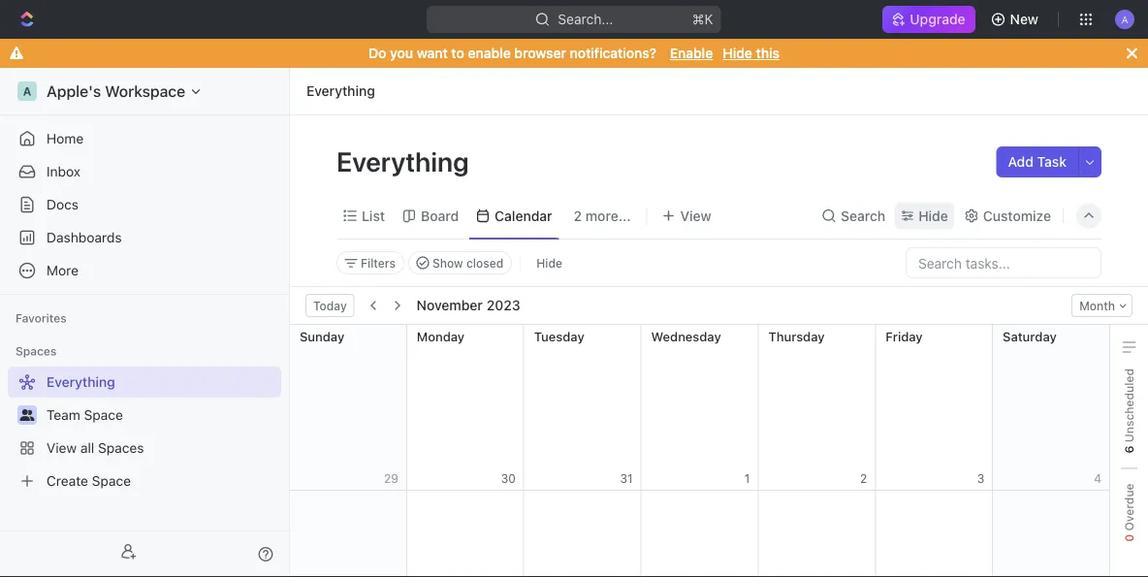 Task type: vqa. For each thing, say whether or not it's contained in the screenshot.
the Board inside the board link
no



Task type: describe. For each thing, give the bounding box(es) containing it.
to
[[451, 45, 464, 61]]

this
[[756, 45, 780, 61]]

a button
[[1110, 4, 1141, 35]]

0 vertical spatial everything link
[[302, 80, 380, 103]]

add task
[[1008, 154, 1067, 170]]

0 horizontal spatial spaces
[[16, 344, 57, 358]]

enable
[[670, 45, 713, 61]]

new button
[[983, 4, 1051, 35]]

browser
[[515, 45, 567, 61]]

tree inside sidebar navigation
[[8, 367, 281, 497]]

everything for leftmost everything link
[[47, 374, 115, 390]]

hide inside dropdown button
[[919, 208, 949, 224]]

view for view
[[681, 208, 712, 224]]

sidebar navigation
[[0, 68, 294, 577]]

want
[[417, 45, 448, 61]]

november 2023
[[417, 297, 521, 313]]

0 horizontal spatial everything link
[[8, 367, 277, 398]]

a inside dropdown button
[[1122, 13, 1129, 25]]

create space
[[47, 473, 131, 489]]

filters button
[[337, 251, 404, 275]]

user group image
[[20, 409, 34, 421]]

favorites button
[[8, 307, 74, 330]]

hide inside button
[[537, 256, 563, 270]]

team
[[47, 407, 80, 423]]

friday
[[886, 329, 923, 343]]

apple's workspace
[[47, 82, 185, 100]]

more
[[47, 262, 79, 278]]

spaces inside view all spaces link
[[98, 440, 144, 456]]

search...
[[558, 11, 614, 27]]

overdue
[[1123, 483, 1136, 534]]

upgrade link
[[883, 6, 975, 33]]

month button
[[1072, 294, 1133, 317]]

sunday
[[300, 329, 345, 343]]

thursday
[[769, 329, 825, 343]]

month
[[1080, 299, 1116, 312]]

2 for 2 more...
[[574, 208, 582, 224]]

list link
[[358, 202, 385, 229]]

a inside navigation
[[23, 84, 31, 98]]

saturday
[[1003, 329, 1057, 343]]

view button
[[655, 193, 718, 239]]

create space link
[[8, 466, 277, 497]]

3
[[977, 472, 985, 486]]

customize
[[983, 208, 1052, 224]]

wednesday
[[651, 329, 721, 343]]

today button
[[306, 294, 355, 317]]

2 more...
[[574, 208, 631, 224]]

calendar
[[495, 208, 553, 224]]

home link
[[8, 123, 281, 154]]

31
[[620, 472, 633, 486]]

do you want to enable browser notifications? enable hide this
[[369, 45, 780, 61]]

view button
[[655, 202, 718, 229]]

2 more... button
[[567, 202, 638, 229]]

everything for everything link to the top
[[307, 83, 375, 99]]

november
[[417, 297, 483, 313]]

you
[[390, 45, 413, 61]]



Task type: locate. For each thing, give the bounding box(es) containing it.
row containing 29
[[290, 325, 1111, 491]]

team space link
[[47, 400, 277, 431]]

docs
[[47, 196, 79, 212]]

board link
[[417, 202, 459, 229]]

all
[[80, 440, 94, 456]]

workspace
[[105, 82, 185, 100]]

new
[[1010, 11, 1039, 27]]

1 row from the top
[[290, 325, 1111, 491]]

grid
[[289, 325, 1111, 577]]

do
[[369, 45, 386, 61]]

tree containing everything
[[8, 367, 281, 497]]

spaces down the favorites button
[[16, 344, 57, 358]]

dashboards
[[47, 229, 122, 245]]

apple's workspace, , element
[[17, 81, 37, 101]]

1 horizontal spatial everything link
[[302, 80, 380, 103]]

0 horizontal spatial 2
[[574, 208, 582, 224]]

everything
[[307, 83, 375, 99], [337, 145, 475, 177], [47, 374, 115, 390]]

hide button
[[529, 251, 570, 275]]

board
[[421, 208, 459, 224]]

0 vertical spatial hide
[[723, 45, 753, 61]]

2 row from the top
[[290, 491, 1111, 577]]

1 vertical spatial view
[[47, 440, 77, 456]]

1 vertical spatial everything
[[337, 145, 475, 177]]

view all spaces
[[47, 440, 144, 456]]

space up view all spaces
[[84, 407, 123, 423]]

4
[[1094, 472, 1102, 486]]

1 vertical spatial hide
[[919, 208, 949, 224]]

0 vertical spatial a
[[1122, 13, 1129, 25]]

hide left this
[[723, 45, 753, 61]]

enable
[[468, 45, 511, 61]]

everything up list
[[337, 145, 475, 177]]

1 horizontal spatial 2
[[860, 472, 867, 486]]

inbox
[[47, 163, 81, 179]]

⌘k
[[693, 11, 714, 27]]

notifications?
[[570, 45, 657, 61]]

more button
[[8, 255, 281, 286]]

6
[[1123, 446, 1136, 453]]

unscheduled
[[1123, 369, 1136, 446]]

a
[[1122, 13, 1129, 25], [23, 84, 31, 98]]

tree
[[8, 367, 281, 497]]

0 horizontal spatial hide
[[537, 256, 563, 270]]

1 horizontal spatial spaces
[[98, 440, 144, 456]]

task
[[1038, 154, 1067, 170]]

1 horizontal spatial hide
[[723, 45, 753, 61]]

list
[[362, 208, 385, 224]]

view all spaces link
[[8, 433, 277, 464]]

search button
[[816, 202, 892, 229]]

grid containing sunday
[[289, 325, 1111, 577]]

everything inside sidebar navigation
[[47, 374, 115, 390]]

add
[[1008, 154, 1034, 170]]

view right more...
[[681, 208, 712, 224]]

row
[[290, 325, 1111, 491], [290, 491, 1111, 577]]

1 vertical spatial a
[[23, 84, 31, 98]]

2 vertical spatial everything
[[47, 374, 115, 390]]

everything link
[[302, 80, 380, 103], [8, 367, 277, 398]]

1 horizontal spatial a
[[1122, 13, 1129, 25]]

inbox link
[[8, 156, 281, 187]]

0 horizontal spatial view
[[47, 440, 77, 456]]

2 inside dropdown button
[[574, 208, 582, 224]]

1 horizontal spatial view
[[681, 208, 712, 224]]

2 vertical spatial hide
[[537, 256, 563, 270]]

tuesday
[[534, 329, 585, 343]]

apple's
[[47, 82, 101, 100]]

0 vertical spatial space
[[84, 407, 123, 423]]

1 vertical spatial spaces
[[98, 440, 144, 456]]

upgrade
[[910, 11, 966, 27]]

view inside sidebar navigation
[[47, 440, 77, 456]]

hide down calendar on the top left of page
[[537, 256, 563, 270]]

everything link up the team space link
[[8, 367, 277, 398]]

view left all at bottom left
[[47, 440, 77, 456]]

search
[[841, 208, 886, 224]]

1 vertical spatial 2
[[860, 472, 867, 486]]

today
[[313, 299, 347, 312]]

docs link
[[8, 189, 281, 220]]

1 vertical spatial space
[[92, 473, 131, 489]]

monday
[[417, 329, 465, 343]]

view inside button
[[681, 208, 712, 224]]

filters
[[361, 256, 396, 270]]

space
[[84, 407, 123, 423], [92, 473, 131, 489]]

view for view all spaces
[[47, 440, 77, 456]]

space for team space
[[84, 407, 123, 423]]

closed
[[467, 256, 504, 270]]

1
[[745, 472, 750, 486]]

team space
[[47, 407, 123, 423]]

0 horizontal spatial a
[[23, 84, 31, 98]]

home
[[47, 130, 84, 146]]

30
[[501, 472, 516, 486]]

more...
[[586, 208, 631, 224]]

add task button
[[997, 146, 1079, 178]]

0
[[1123, 534, 1136, 542]]

create
[[47, 473, 88, 489]]

show
[[433, 256, 463, 270]]

everything down do
[[307, 83, 375, 99]]

2 horizontal spatial hide
[[919, 208, 949, 224]]

space down view all spaces
[[92, 473, 131, 489]]

2
[[574, 208, 582, 224], [860, 472, 867, 486]]

1 vertical spatial everything link
[[8, 367, 277, 398]]

space inside the team space link
[[84, 407, 123, 423]]

show closed
[[433, 256, 504, 270]]

0 vertical spatial view
[[681, 208, 712, 224]]

favorites
[[16, 311, 67, 325]]

spaces right all at bottom left
[[98, 440, 144, 456]]

space inside create space link
[[92, 473, 131, 489]]

show closed button
[[408, 251, 512, 275]]

0 vertical spatial spaces
[[16, 344, 57, 358]]

2 inside grid
[[860, 472, 867, 486]]

29
[[384, 472, 399, 486]]

0 vertical spatial 2
[[574, 208, 582, 224]]

view
[[681, 208, 712, 224], [47, 440, 77, 456]]

space for create space
[[92, 473, 131, 489]]

customize button
[[958, 202, 1057, 229]]

2 for 2
[[860, 472, 867, 486]]

calendar link
[[491, 202, 553, 229]]

everything link down do
[[302, 80, 380, 103]]

2023
[[487, 297, 521, 313]]

spaces
[[16, 344, 57, 358], [98, 440, 144, 456]]

0 vertical spatial everything
[[307, 83, 375, 99]]

hide
[[723, 45, 753, 61], [919, 208, 949, 224], [537, 256, 563, 270]]

Search tasks... text field
[[907, 248, 1101, 277]]

hide button
[[896, 202, 954, 229]]

everything up 'team space'
[[47, 374, 115, 390]]

hide right search
[[919, 208, 949, 224]]

dashboards link
[[8, 222, 281, 253]]



